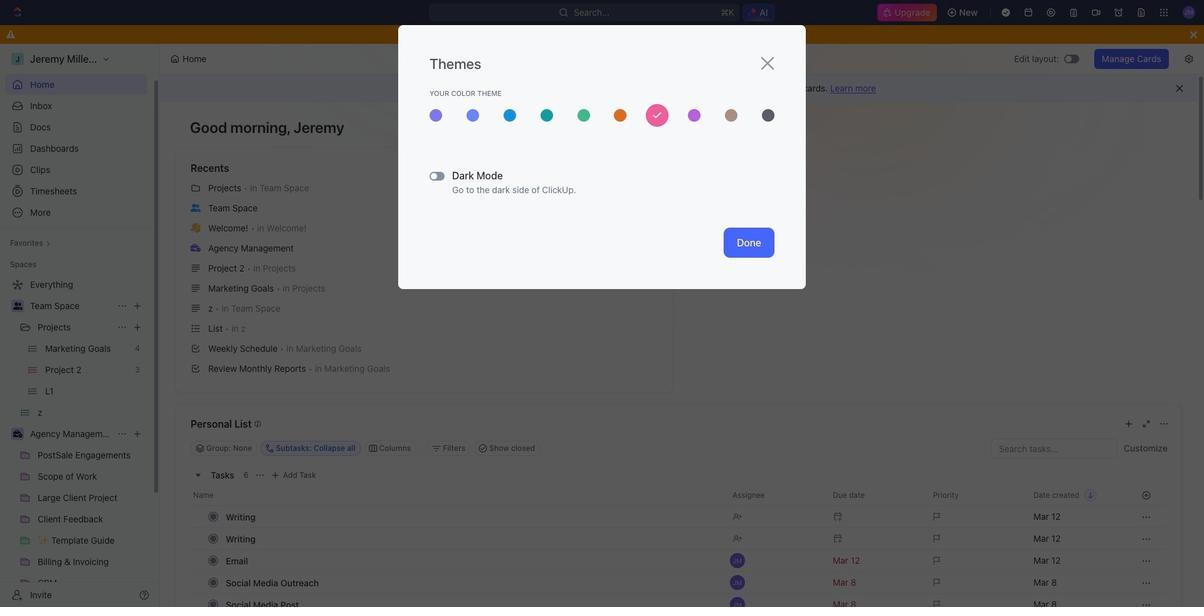 Task type: locate. For each thing, give the bounding box(es) containing it.
user group image
[[191, 204, 201, 212]]

tree
[[5, 275, 147, 607]]

alert
[[160, 75, 1198, 102]]

business time image
[[13, 430, 22, 438]]

sidebar navigation
[[0, 44, 160, 607]]

business time image
[[191, 244, 201, 252]]

dialog
[[398, 25, 806, 289]]

user group image
[[13, 302, 22, 310]]

Search tasks... text field
[[992, 439, 1118, 458]]



Task type: vqa. For each thing, say whether or not it's contained in the screenshot.
Created to the left
no



Task type: describe. For each thing, give the bounding box(es) containing it.
tree inside sidebar navigation
[[5, 275, 147, 607]]



